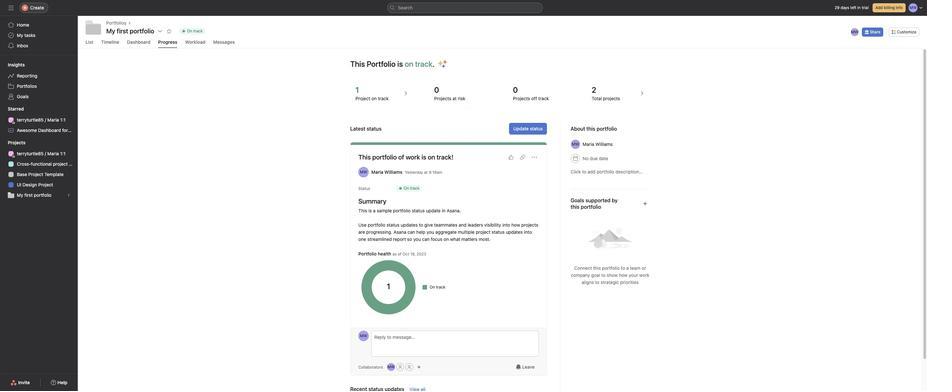 Task type: describe. For each thing, give the bounding box(es) containing it.
my for my first portfolio
[[106, 27, 115, 35]]

1 vertical spatial in
[[442, 208, 446, 213]]

billing
[[884, 5, 895, 10]]

help
[[57, 380, 67, 385]]

on inside use portfolio status updates to give teammates and leaders visibility into how projects are progressing. asana can help you aggregate multiple project status updates into one streamlined report so you can focus on what matters most.
[[444, 236, 449, 242]]

update
[[426, 208, 441, 213]]

williams for maria williams
[[596, 141, 613, 147]]

maria inside projects element
[[47, 151, 59, 156]]

this portfolio is on track .
[[351, 59, 435, 68]]

share
[[870, 29, 881, 34]]

invite button
[[6, 377, 34, 388]]

about
[[571, 126, 586, 132]]

hide sidebar image
[[8, 5, 14, 10]]

how for show
[[619, 272, 628, 278]]

portfolio inside projects element
[[34, 192, 51, 198]]

projects element
[[0, 137, 78, 202]]

this portfolio of work is on track! link
[[359, 153, 454, 161]]

portfolio health
[[359, 251, 391, 256]]

maria williams button
[[568, 138, 624, 150]]

see details, my first portfolio image
[[67, 193, 71, 197]]

project up ui design project
[[28, 172, 43, 177]]

my first portfolio
[[106, 27, 154, 35]]

my for my first portfolio
[[17, 192, 23, 198]]

more actions image
[[532, 155, 537, 160]]

0 vertical spatial into
[[503, 222, 511, 228]]

1 horizontal spatial on
[[404, 186, 409, 191]]

status inside "button"
[[530, 126, 543, 131]]

and
[[459, 222, 467, 228]]

as
[[393, 252, 397, 256]]

this for this portfolio of work is on track!
[[359, 153, 371, 161]]

terryturtle85 for awesome
[[17, 117, 44, 123]]

0 horizontal spatial mw button
[[359, 331, 369, 341]]

reporting
[[17, 73, 37, 78]]

connect this portfolio to a team or company goal to show how your work aligns to strategic priorities
[[571, 265, 650, 285]]

off
[[532, 96, 537, 101]]

this is a sample portfolio status update in asana.
[[359, 208, 461, 213]]

of for oct
[[398, 252, 402, 256]]

maria inside dropdown button
[[583, 141, 595, 147]]

what
[[450, 236, 461, 242]]

0 vertical spatial portfolios
[[106, 20, 126, 26]]

maria williams yesterday at 9:18am
[[372, 169, 443, 175]]

matters
[[462, 236, 478, 242]]

search
[[398, 5, 413, 10]]

track inside the 0 projects off track
[[539, 96, 549, 101]]

help button
[[47, 377, 72, 388]]

aligns
[[582, 279, 594, 285]]

left
[[851, 5, 857, 10]]

on inside "on track" dropdown button
[[187, 29, 192, 33]]

update
[[514, 126, 529, 131]]

terryturtle85 for cross-
[[17, 151, 44, 156]]

project inside the "starred" element
[[80, 127, 95, 133]]

update status button
[[509, 123, 547, 135]]

ui design project
[[17, 182, 53, 187]]

use portfolio status updates to give teammates and leaders visibility into how projects are progressing. asana can help you aggregate multiple project status updates into one streamlined report so you can focus on what matters most.
[[359, 222, 540, 242]]

a inside connect this portfolio to a team or company goal to show how your work aligns to strategic priorities
[[627, 265, 629, 271]]

1 vertical spatial mw button
[[388, 363, 395, 371]]

status left update at the left of page
[[412, 208, 425, 213]]

projects inside 2 total projects
[[603, 96, 620, 101]]

help
[[417, 229, 426, 235]]

0 vertical spatial this portfolio
[[587, 126, 617, 132]]

status
[[359, 186, 370, 191]]

0 vertical spatial a
[[373, 208, 376, 213]]

goals link
[[4, 91, 74, 102]]

home link
[[4, 20, 74, 30]]

on inside 1 project on track
[[372, 96, 377, 101]]

1 horizontal spatial dashboard
[[127, 39, 150, 45]]

terryturtle85 / maria 1:1 for functional
[[17, 151, 66, 156]]

supported
[[586, 197, 611, 203]]

mw right collaborators
[[388, 364, 395, 369]]

inbox
[[17, 43, 28, 48]]

0 likes. click to like this task image
[[509, 155, 514, 160]]

give
[[425, 222, 433, 228]]

no
[[583, 156, 589, 161]]

messages link
[[213, 39, 235, 48]]

portfolios link inside insights element
[[4, 81, 74, 91]]

create
[[30, 5, 44, 10]]

projects button
[[0, 139, 25, 146]]

0 horizontal spatial project
[[53, 161, 68, 167]]

of for work
[[399, 153, 404, 161]]

projects for 0 projects at risk
[[434, 96, 452, 101]]

my for my tasks
[[17, 32, 23, 38]]

info
[[896, 5, 903, 10]]

customize button
[[889, 27, 920, 36]]

cross-functional project plan link
[[4, 159, 78, 169]]

your
[[629, 272, 638, 278]]

status down visibility
[[492, 229, 505, 235]]

my first portfolio link
[[4, 190, 74, 200]]

base project template link
[[4, 169, 74, 180]]

search button
[[387, 3, 543, 13]]

dashboard link
[[127, 39, 150, 48]]

project inside use portfolio status updates to give teammates and leaders visibility into how projects are progressing. asana can help you aggregate multiple project status updates into one streamlined report so you can focus on what matters most.
[[476, 229, 491, 235]]

connect
[[575, 265, 592, 271]]

this for this portfolio is on track .
[[351, 59, 365, 68]]

/ for functional
[[45, 151, 46, 156]]

design
[[23, 182, 37, 187]]

visibility
[[485, 222, 501, 228]]

insights button
[[0, 62, 25, 68]]

leaders
[[468, 222, 483, 228]]

maria inside the "starred" element
[[47, 117, 59, 123]]

2 horizontal spatial is
[[422, 153, 427, 161]]

goals for goals
[[17, 94, 29, 99]]

terryturtle85 / maria 1:1 for dashboard
[[17, 117, 66, 123]]

aggregate
[[436, 229, 457, 235]]

2 total projects
[[592, 85, 620, 101]]

maria williams
[[583, 141, 613, 147]]

portfolio inside use portfolio status updates to give teammates and leaders visibility into how projects are progressing. asana can help you aggregate multiple project status updates into one streamlined report so you can focus on what matters most.
[[368, 222, 386, 228]]

ui
[[17, 182, 21, 187]]

29 days left in trial
[[835, 5, 869, 10]]

track!
[[437, 153, 454, 161]]

starred button
[[0, 106, 24, 112]]

cross-functional project plan
[[17, 161, 78, 167]]

goal
[[592, 272, 601, 278]]

insights
[[8, 62, 25, 67]]

0 horizontal spatial updates
[[401, 222, 418, 228]]

due
[[590, 156, 598, 161]]

projects for 0 projects off track
[[513, 96, 530, 101]]

my tasks link
[[4, 30, 74, 41]]

1 vertical spatial can
[[422, 236, 430, 242]]

1 project on track
[[356, 85, 389, 101]]

plan
[[69, 161, 78, 167]]

awesome dashboard for new project
[[17, 127, 95, 133]]

goals supported by this portfolio
[[571, 197, 618, 210]]

awesome dashboard for new project link
[[4, 125, 95, 136]]

9:18am
[[429, 170, 443, 175]]

0 vertical spatial you
[[427, 229, 434, 235]]

mw up status
[[360, 170, 367, 174]]

ui design project link
[[4, 180, 74, 190]]

my first portfolio
[[17, 192, 51, 198]]

portfolio up maria williams link
[[373, 153, 397, 161]]



Task type: vqa. For each thing, say whether or not it's contained in the screenshot.
the topmost 'terryturtle85 / Maria 1:1'
yes



Task type: locate. For each thing, give the bounding box(es) containing it.
project right new
[[80, 127, 95, 133]]

projects inside use portfolio status updates to give teammates and leaders visibility into how projects are progressing. asana can help you aggregate multiple project status updates into one streamlined report so you can focus on what matters most.
[[522, 222, 539, 228]]

track
[[193, 29, 203, 33], [415, 59, 433, 68], [378, 96, 389, 101], [539, 96, 549, 101], [410, 186, 420, 191], [436, 285, 446, 290]]

terryturtle85 / maria 1:1 up awesome dashboard for new project link on the top left
[[17, 117, 66, 123]]

home
[[17, 22, 29, 28]]

leave
[[523, 364, 535, 370]]

first
[[24, 192, 33, 198]]

portfolios link up 'my first portfolio'
[[106, 19, 126, 27]]

on track
[[187, 29, 203, 33], [404, 186, 420, 191], [430, 285, 446, 290]]

how for into
[[512, 222, 520, 228]]

add parent goal image
[[643, 201, 648, 206]]

starred element
[[0, 103, 95, 137]]

terryturtle85 / maria 1:1 link for functional
[[4, 149, 74, 159]]

terryturtle85 / maria 1:1 inside projects element
[[17, 151, 66, 156]]

williams
[[596, 141, 613, 147], [385, 169, 403, 175]]

1 horizontal spatial projects
[[434, 96, 452, 101]]

1 horizontal spatial updates
[[506, 229, 523, 235]]

0 horizontal spatial into
[[503, 222, 511, 228]]

on
[[405, 59, 414, 68], [372, 96, 377, 101], [428, 153, 435, 161], [444, 236, 449, 242]]

0 vertical spatial williams
[[596, 141, 613, 147]]

1 1:1 from the top
[[60, 117, 66, 123]]

terryturtle85 inside the "starred" element
[[17, 117, 44, 123]]

portfolio up show
[[602, 265, 620, 271]]

how right visibility
[[512, 222, 520, 228]]

portfolios down reporting
[[17, 83, 37, 89]]

projects down awesome
[[8, 140, 25, 145]]

0 horizontal spatial in
[[442, 208, 446, 213]]

1 horizontal spatial portfolios
[[106, 20, 126, 26]]

2 / from the top
[[45, 151, 46, 156]]

search list box
[[387, 3, 543, 13]]

my inside global element
[[17, 32, 23, 38]]

0 vertical spatial goals
[[17, 94, 29, 99]]

mw button right collaborators
[[388, 363, 395, 371]]

work down or
[[640, 272, 650, 278]]

mw up collaborators
[[360, 333, 367, 338]]

this left portfolio
[[351, 59, 365, 68]]

list
[[86, 39, 93, 45]]

is right portfolio
[[398, 59, 403, 68]]

this portfolio up maria williams at the top
[[587, 126, 617, 132]]

0 vertical spatial in
[[858, 5, 861, 10]]

0 horizontal spatial work
[[406, 153, 420, 161]]

maria
[[47, 117, 59, 123], [583, 141, 595, 147], [47, 151, 59, 156], [372, 169, 383, 175]]

at
[[453, 96, 457, 101], [424, 170, 428, 175]]

work inside connect this portfolio to a team or company goal to show how your work aligns to strategic priorities
[[640, 272, 650, 278]]

my left first
[[17, 192, 23, 198]]

1 horizontal spatial goals
[[571, 197, 585, 203]]

williams up date
[[596, 141, 613, 147]]

terryturtle85 / maria 1:1
[[17, 117, 66, 123], [17, 151, 66, 156]]

so
[[407, 236, 412, 242]]

0 vertical spatial portfolios link
[[106, 19, 126, 27]]

on
[[187, 29, 192, 33], [404, 186, 409, 191], [430, 285, 435, 290]]

maria up 'awesome dashboard for new project'
[[47, 117, 59, 123]]

williams down this portfolio of work is on track! link
[[385, 169, 403, 175]]

dashboard left for
[[38, 127, 61, 133]]

1 vertical spatial updates
[[506, 229, 523, 235]]

dashboard down first portfolio
[[127, 39, 150, 45]]

0 horizontal spatial portfolios
[[17, 83, 37, 89]]

is up yesterday
[[422, 153, 427, 161]]

on up "latest status"
[[372, 96, 377, 101]]

track inside dropdown button
[[193, 29, 203, 33]]

1 / from the top
[[45, 117, 46, 123]]

1 horizontal spatial you
[[427, 229, 434, 235]]

1 vertical spatial a
[[627, 265, 629, 271]]

this portfolio down supported at bottom
[[571, 204, 602, 210]]

1 vertical spatial projects
[[522, 222, 539, 228]]

0 for 0 projects at risk
[[434, 85, 439, 94]]

0 vertical spatial how
[[512, 222, 520, 228]]

can
[[408, 229, 415, 235], [422, 236, 430, 242]]

2 horizontal spatial on track
[[430, 285, 446, 290]]

1 horizontal spatial projects
[[603, 96, 620, 101]]

to
[[419, 222, 423, 228], [621, 265, 625, 271], [602, 272, 606, 278], [596, 279, 600, 285]]

williams inside dropdown button
[[596, 141, 613, 147]]

1 vertical spatial williams
[[385, 169, 403, 175]]

in left asana.
[[442, 208, 446, 213]]

you right so on the bottom of page
[[414, 236, 421, 242]]

0 horizontal spatial goals
[[17, 94, 29, 99]]

mw button
[[359, 331, 369, 341], [388, 363, 395, 371]]

1:1 up for
[[60, 117, 66, 123]]

1:1 for for
[[60, 117, 66, 123]]

1 vertical spatial work
[[640, 272, 650, 278]]

priorities
[[621, 279, 639, 285]]

19,
[[411, 252, 416, 256]]

0 vertical spatial dashboard
[[127, 39, 150, 45]]

this
[[594, 265, 601, 271]]

project
[[356, 96, 371, 101], [80, 127, 95, 133], [28, 172, 43, 177], [38, 182, 53, 187]]

no due date button
[[568, 153, 612, 164]]

1 horizontal spatial can
[[422, 236, 430, 242]]

progress
[[158, 39, 177, 45]]

1 horizontal spatial portfolios link
[[106, 19, 126, 27]]

a left team
[[627, 265, 629, 271]]

/ up cross-functional project plan
[[45, 151, 46, 156]]

portfolios link
[[106, 19, 126, 27], [4, 81, 74, 91]]

1 horizontal spatial 0
[[513, 85, 518, 94]]

can up so on the bottom of page
[[408, 229, 415, 235]]

days
[[841, 5, 850, 10]]

global element
[[0, 16, 78, 55]]

team
[[630, 265, 641, 271]]

1 0 from the left
[[434, 85, 439, 94]]

0 horizontal spatial projects
[[8, 140, 25, 145]]

0 horizontal spatial a
[[373, 208, 376, 213]]

a
[[373, 208, 376, 213], [627, 265, 629, 271]]

at left the 9:18am
[[424, 170, 428, 175]]

0 horizontal spatial projects
[[522, 222, 539, 228]]

1 horizontal spatial at
[[453, 96, 457, 101]]

1 vertical spatial how
[[619, 272, 628, 278]]

1:1
[[60, 117, 66, 123], [60, 151, 66, 156]]

0 horizontal spatial you
[[414, 236, 421, 242]]

0 for 0 projects off track
[[513, 85, 518, 94]]

2 terryturtle85 / maria 1:1 from the top
[[17, 151, 66, 156]]

create button
[[19, 3, 48, 13]]

one
[[359, 236, 366, 242]]

portfolio
[[373, 153, 397, 161], [34, 192, 51, 198], [393, 208, 411, 213], [368, 222, 386, 228], [602, 265, 620, 271]]

this down summary
[[359, 208, 367, 213]]

/ up awesome dashboard for new project link on the top left
[[45, 117, 46, 123]]

updates
[[401, 222, 418, 228], [506, 229, 523, 235]]

how up priorities
[[619, 272, 628, 278]]

goals up starred
[[17, 94, 29, 99]]

1 vertical spatial terryturtle85 / maria 1:1 link
[[4, 149, 74, 159]]

1 horizontal spatial how
[[619, 272, 628, 278]]

0 vertical spatial terryturtle85 / maria 1:1 link
[[4, 115, 74, 125]]

2 vertical spatial this
[[359, 208, 367, 213]]

1 horizontal spatial is
[[398, 59, 403, 68]]

1 vertical spatial project
[[476, 229, 491, 235]]

add or remove collaborators image
[[417, 365, 421, 369]]

1 terryturtle85 / maria 1:1 from the top
[[17, 117, 66, 123]]

1 vertical spatial terryturtle85
[[17, 151, 44, 156]]

project down base project template
[[38, 182, 53, 187]]

1 horizontal spatial into
[[524, 229, 532, 235]]

copy link image
[[520, 155, 526, 160]]

terryturtle85 / maria 1:1 link for dashboard
[[4, 115, 74, 125]]

company
[[571, 272, 590, 278]]

1 vertical spatial 1:1
[[60, 151, 66, 156]]

terryturtle85
[[17, 117, 44, 123], [17, 151, 44, 156]]

0 horizontal spatial 0
[[434, 85, 439, 94]]

projects left off
[[513, 96, 530, 101]]

portfolios up 'my first portfolio'
[[106, 20, 126, 26]]

leave button
[[512, 361, 539, 373]]

0 vertical spatial terryturtle85
[[17, 117, 44, 123]]

this for this is a sample portfolio status update in asana.
[[359, 208, 367, 213]]

on track inside dropdown button
[[187, 29, 203, 33]]

0 inside 0 projects at risk
[[434, 85, 439, 94]]

in
[[858, 5, 861, 10], [442, 208, 446, 213]]

to left team
[[621, 265, 625, 271]]

use
[[359, 222, 367, 228]]

1:1 for project
[[60, 151, 66, 156]]

status right update in the right of the page
[[530, 126, 543, 131]]

terryturtle85 up cross-
[[17, 151, 44, 156]]

can down help
[[422, 236, 430, 242]]

or
[[642, 265, 646, 271]]

1 vertical spatial of
[[398, 252, 402, 256]]

0 horizontal spatial can
[[408, 229, 415, 235]]

at left "risk"
[[453, 96, 457, 101]]

to inside use portfolio status updates to give teammates and leaders visibility into how projects are progressing. asana can help you aggregate multiple project status updates into one streamlined report so you can focus on what matters most.
[[419, 222, 423, 228]]

dashboard inside the "starred" element
[[38, 127, 61, 133]]

terryturtle85 / maria 1:1 link up functional
[[4, 149, 74, 159]]

report
[[393, 236, 406, 242]]

are
[[359, 229, 365, 235]]

of
[[399, 153, 404, 161], [398, 252, 402, 256]]

sample
[[377, 208, 392, 213]]

0 vertical spatial on
[[187, 29, 192, 33]]

portfolios inside insights element
[[17, 83, 37, 89]]

1 vertical spatial goals
[[571, 197, 585, 203]]

first portfolio
[[117, 27, 154, 35]]

terryturtle85 / maria 1:1 link up awesome
[[4, 115, 74, 125]]

of right as
[[398, 252, 402, 256]]

in right left
[[858, 5, 861, 10]]

to down goal
[[596, 279, 600, 285]]

0 vertical spatial is
[[398, 59, 403, 68]]

0 vertical spatial on track
[[187, 29, 203, 33]]

timeline
[[101, 39, 119, 45]]

dashboard
[[127, 39, 150, 45], [38, 127, 61, 133]]

0 horizontal spatial how
[[512, 222, 520, 228]]

you down give
[[427, 229, 434, 235]]

0
[[434, 85, 439, 94], [513, 85, 518, 94]]

/ inside projects element
[[45, 151, 46, 156]]

maria up cross-functional project plan
[[47, 151, 59, 156]]

2 vertical spatial is
[[369, 208, 372, 213]]

how inside use portfolio status updates to give teammates and leaders visibility into how projects are progressing. asana can help you aggregate multiple project status updates into one streamlined report so you can focus on what matters most.
[[512, 222, 520, 228]]

1 horizontal spatial a
[[627, 265, 629, 271]]

/ inside the "starred" element
[[45, 117, 46, 123]]

is down summary
[[369, 208, 372, 213]]

oct
[[403, 252, 409, 256]]

1 vertical spatial you
[[414, 236, 421, 242]]

asana
[[394, 229, 407, 235]]

0 vertical spatial terryturtle85 / maria 1:1
[[17, 117, 66, 123]]

at inside 0 projects at risk
[[453, 96, 457, 101]]

2 vertical spatial on track
[[430, 285, 446, 290]]

2 0 from the left
[[513, 85, 518, 94]]

base
[[17, 172, 27, 177]]

goals for goals supported by this portfolio
[[571, 197, 585, 203]]

mw left the share button
[[852, 29, 859, 34]]

0 horizontal spatial on track
[[187, 29, 203, 33]]

1 vertical spatial on
[[404, 186, 409, 191]]

trial
[[862, 5, 869, 10]]

0 vertical spatial can
[[408, 229, 415, 235]]

on down aggregate
[[444, 236, 449, 242]]

0 horizontal spatial at
[[424, 170, 428, 175]]

timeline link
[[101, 39, 119, 48]]

.
[[433, 59, 435, 68]]

/ for dashboard
[[45, 117, 46, 123]]

my left tasks
[[17, 32, 23, 38]]

show options image
[[158, 29, 163, 34]]

date
[[599, 156, 609, 161]]

1 horizontal spatial on track
[[404, 186, 420, 191]]

1:1 inside projects element
[[60, 151, 66, 156]]

to right goal
[[602, 272, 606, 278]]

2 terryturtle85 from the top
[[17, 151, 44, 156]]

0 projects at risk
[[434, 85, 466, 101]]

projects inside the 0 projects off track
[[513, 96, 530, 101]]

insights element
[[0, 59, 78, 103]]

of inside portfolio health as of oct 19, 2023
[[398, 252, 402, 256]]

how inside connect this portfolio to a team or company goal to show how your work aligns to strategic priorities
[[619, 272, 628, 278]]

0 horizontal spatial portfolios link
[[4, 81, 74, 91]]

1 horizontal spatial in
[[858, 5, 861, 10]]

customize
[[898, 29, 917, 34]]

terryturtle85 / maria 1:1 up functional
[[17, 151, 66, 156]]

projects left "risk"
[[434, 96, 452, 101]]

1 vertical spatial terryturtle85 / maria 1:1
[[17, 151, 66, 156]]

0 vertical spatial projects
[[603, 96, 620, 101]]

maria up summary
[[372, 169, 383, 175]]

goals inside goals supported by this portfolio
[[571, 197, 585, 203]]

work up yesterday
[[406, 153, 420, 161]]

starred
[[8, 106, 24, 112]]

project inside 1 project on track
[[356, 96, 371, 101]]

terryturtle85 / maria 1:1 inside the "starred" element
[[17, 117, 66, 123]]

streamlined
[[368, 236, 392, 242]]

at inside "maria williams yesterday at 9:18am"
[[424, 170, 428, 175]]

1 vertical spatial into
[[524, 229, 532, 235]]

add to starred image
[[167, 29, 172, 34]]

1 horizontal spatial work
[[640, 272, 650, 278]]

0 horizontal spatial is
[[369, 208, 372, 213]]

status up asana
[[387, 222, 400, 228]]

0 vertical spatial at
[[453, 96, 457, 101]]

0 vertical spatial this
[[351, 59, 365, 68]]

0 horizontal spatial on
[[187, 29, 192, 33]]

1 vertical spatial portfolios link
[[4, 81, 74, 91]]

1 vertical spatial this portfolio
[[571, 204, 602, 210]]

status
[[530, 126, 543, 131], [412, 208, 425, 213], [387, 222, 400, 228], [492, 229, 505, 235]]

1 horizontal spatial mw button
[[388, 363, 395, 371]]

no due date
[[583, 156, 609, 161]]

invite
[[18, 380, 30, 385]]

2 vertical spatial on
[[430, 285, 435, 290]]

of up "maria williams yesterday at 9:18am"
[[399, 153, 404, 161]]

0 vertical spatial project
[[53, 161, 68, 167]]

cross-
[[17, 161, 31, 167]]

1 terryturtle85 / maria 1:1 link from the top
[[4, 115, 74, 125]]

tasks
[[24, 32, 35, 38]]

1 terryturtle85 from the top
[[17, 117, 44, 123]]

0 vertical spatial mw button
[[359, 331, 369, 341]]

on left .
[[405, 59, 414, 68]]

yesterday
[[405, 170, 423, 175]]

share button
[[862, 27, 884, 36]]

my inside projects element
[[17, 192, 23, 198]]

to up help
[[419, 222, 423, 228]]

0 vertical spatial of
[[399, 153, 404, 161]]

update status
[[514, 126, 543, 131]]

portfolio right sample
[[393, 208, 411, 213]]

williams for maria williams yesterday at 9:18am
[[385, 169, 403, 175]]

on left "track!"
[[428, 153, 435, 161]]

my up timeline
[[106, 27, 115, 35]]

1 vertical spatial at
[[424, 170, 428, 175]]

add
[[876, 5, 883, 10]]

my tasks
[[17, 32, 35, 38]]

/
[[45, 117, 46, 123], [45, 151, 46, 156]]

base project template
[[17, 172, 64, 177]]

on track button
[[176, 27, 208, 36]]

2 horizontal spatial on
[[430, 285, 435, 290]]

1 horizontal spatial williams
[[596, 141, 613, 147]]

terryturtle85 up awesome
[[17, 117, 44, 123]]

maria up no due date dropdown button
[[583, 141, 595, 147]]

workload
[[185, 39, 205, 45]]

1:1 inside the "starred" element
[[60, 117, 66, 123]]

1 vertical spatial dashboard
[[38, 127, 61, 133]]

2 1:1 from the top
[[60, 151, 66, 156]]

projects inside dropdown button
[[8, 140, 25, 145]]

1 horizontal spatial project
[[476, 229, 491, 235]]

portfolio inside connect this portfolio to a team or company goal to show how your work aligns to strategic priorities
[[602, 265, 620, 271]]

goals left supported at bottom
[[571, 197, 585, 203]]

1:1 up cross-functional project plan
[[60, 151, 66, 156]]

0 inside the 0 projects off track
[[513, 85, 518, 94]]

track inside 1 project on track
[[378, 96, 389, 101]]

a down summary
[[373, 208, 376, 213]]

project down 1
[[356, 96, 371, 101]]

terryturtle85 inside projects element
[[17, 151, 44, 156]]

portfolio down 'ui design project' link
[[34, 192, 51, 198]]

teammates
[[434, 222, 458, 228]]

this down "latest status"
[[359, 153, 371, 161]]

0 vertical spatial work
[[406, 153, 420, 161]]

awesome
[[17, 127, 37, 133]]

1 vertical spatial /
[[45, 151, 46, 156]]

portfolios link down reporting
[[4, 81, 74, 91]]

template
[[44, 172, 64, 177]]

portfolio up progressing.
[[368, 222, 386, 228]]

project up template
[[53, 161, 68, 167]]

project up most. at bottom right
[[476, 229, 491, 235]]

0 horizontal spatial williams
[[385, 169, 403, 175]]

goals inside insights element
[[17, 94, 29, 99]]

mw button up collaborators
[[359, 331, 369, 341]]

2 terryturtle85 / maria 1:1 link from the top
[[4, 149, 74, 159]]

this portfolio inside goals supported by this portfolio
[[571, 204, 602, 210]]

1 vertical spatial on track
[[404, 186, 420, 191]]

projects inside 0 projects at risk
[[434, 96, 452, 101]]

0 vertical spatial 1:1
[[60, 117, 66, 123]]

1
[[356, 85, 359, 94]]

0 vertical spatial /
[[45, 117, 46, 123]]

maria williams link
[[372, 169, 403, 175]]

1 vertical spatial is
[[422, 153, 427, 161]]

collaborators
[[359, 365, 383, 369]]



